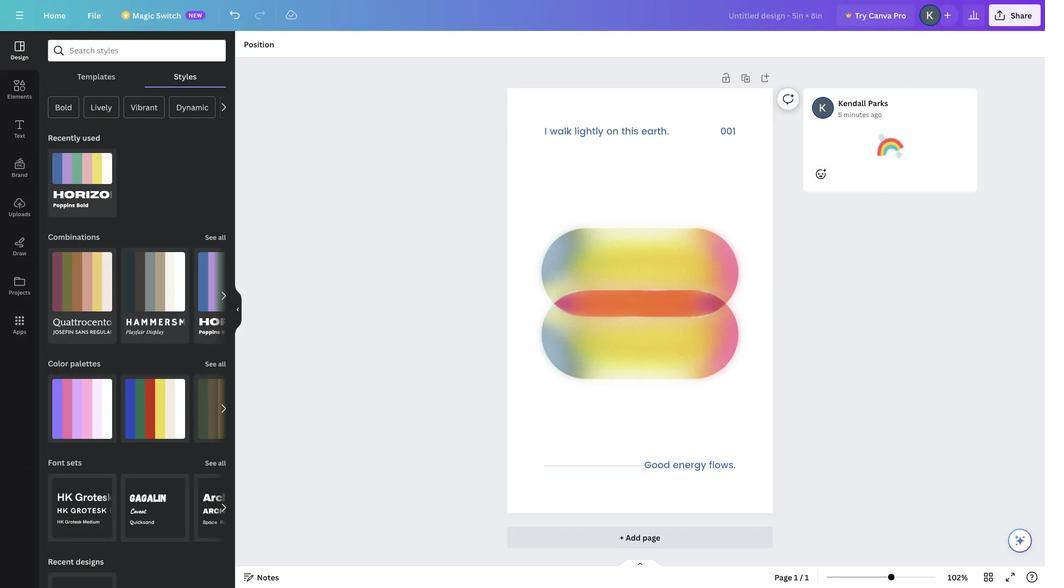 Task type: locate. For each thing, give the bounding box(es) containing it.
2 vertical spatial see
[[205, 459, 217, 468]]

apply style image
[[52, 577, 112, 588]]

1 right /
[[806, 572, 810, 583]]

apply "toy store" style image
[[125, 379, 185, 439]]

2 see from the top
[[205, 360, 217, 369]]

see all for combinations
[[205, 233, 226, 242]]

5
[[839, 110, 843, 119]]

main menu bar
[[0, 0, 1046, 31]]

2 vertical spatial see all
[[205, 459, 226, 468]]

elements
[[7, 93, 32, 100]]

recent designs
[[48, 557, 104, 567]]

uploads button
[[0, 188, 39, 227]]

recently used
[[48, 133, 100, 143]]

vibrant
[[131, 102, 158, 112]]

styles button
[[145, 66, 226, 87]]

see all
[[205, 233, 226, 242], [205, 360, 226, 369], [205, 459, 226, 468]]

ago
[[872, 110, 883, 119]]

design
[[11, 53, 29, 61]]

vibrant button
[[124, 96, 165, 118]]

see all button for font sets
[[204, 452, 227, 474]]

/
[[801, 572, 804, 583]]

magic switch
[[132, 10, 181, 20]]

1 vertical spatial see all
[[205, 360, 226, 369]]

see all for font sets
[[205, 459, 226, 468]]

color palettes button
[[47, 353, 102, 375]]

0 horizontal spatial 1
[[795, 572, 799, 583]]

used
[[82, 133, 100, 143]]

1 vertical spatial see
[[205, 360, 217, 369]]

walk
[[550, 124, 572, 139]]

see for font sets
[[205, 459, 217, 468]]

kendall
[[839, 98, 867, 108]]

3 see all button from the top
[[204, 452, 227, 474]]

apply "cosmic flair" style image
[[52, 379, 112, 439]]

design button
[[0, 31, 39, 70]]

1
[[795, 572, 799, 583], [806, 572, 810, 583]]

0 vertical spatial see all
[[205, 233, 226, 242]]

brand
[[12, 171, 28, 178]]

3 see all from the top
[[205, 459, 226, 468]]

color
[[48, 359, 68, 369]]

font
[[48, 458, 65, 468]]

designs
[[76, 557, 104, 567]]

home link
[[35, 4, 75, 26]]

try canva pro button
[[837, 4, 916, 26]]

combinations
[[48, 232, 100, 242]]

1 see from the top
[[205, 233, 217, 242]]

styles
[[174, 71, 197, 81]]

all for color palettes
[[218, 360, 226, 369]]

dynamic button
[[169, 96, 216, 118]]

draw button
[[0, 227, 39, 266]]

1 left /
[[795, 572, 799, 583]]

file button
[[79, 4, 110, 26]]

apps button
[[0, 306, 39, 345]]

energy
[[673, 458, 707, 474]]

all
[[218, 233, 226, 242], [218, 360, 226, 369], [218, 459, 226, 468]]

1 horizontal spatial 1
[[806, 572, 810, 583]]

templates button
[[48, 66, 145, 87]]

1 see all button from the top
[[204, 226, 227, 248]]

2 vertical spatial see all button
[[204, 452, 227, 474]]

2 vertical spatial all
[[218, 459, 226, 468]]

0 vertical spatial all
[[218, 233, 226, 242]]

3 all from the top
[[218, 459, 226, 468]]

side panel tab list
[[0, 31, 39, 345]]

2 all from the top
[[218, 360, 226, 369]]

1 all from the top
[[218, 233, 226, 242]]

all for font sets
[[218, 459, 226, 468]]

3 see from the top
[[205, 459, 217, 468]]

font sets button
[[47, 452, 83, 474]]

all for combinations
[[218, 233, 226, 242]]

see
[[205, 233, 217, 242], [205, 360, 217, 369], [205, 459, 217, 468]]

earth.
[[642, 124, 670, 139]]

2 see all button from the top
[[204, 353, 227, 375]]

0 vertical spatial see all button
[[204, 226, 227, 248]]

good energy flows.
[[645, 458, 736, 474]]

new
[[189, 11, 203, 19]]

share
[[1012, 10, 1033, 20]]

this
[[622, 124, 639, 139]]

flows.
[[710, 458, 736, 474]]

2 see all from the top
[[205, 360, 226, 369]]

add
[[626, 533, 641, 543]]

bold
[[55, 102, 72, 112]]

see all button
[[204, 226, 227, 248], [204, 353, 227, 375], [204, 452, 227, 474]]

try canva pro
[[856, 10, 907, 20]]

1 vertical spatial see all button
[[204, 353, 227, 375]]

see for color palettes
[[205, 360, 217, 369]]

apps
[[13, 328, 26, 335]]

0 vertical spatial see
[[205, 233, 217, 242]]

1 vertical spatial all
[[218, 360, 226, 369]]

1 see all from the top
[[205, 233, 226, 242]]

home
[[44, 10, 66, 20]]

recent
[[48, 557, 74, 567]]

hide image
[[235, 284, 242, 336]]

kendall parks 5 minutes ago
[[839, 98, 889, 119]]

lively button
[[84, 96, 119, 118]]



Task type: describe. For each thing, give the bounding box(es) containing it.
1 1 from the left
[[795, 572, 799, 583]]

palettes
[[70, 359, 101, 369]]

try
[[856, 10, 868, 20]]

102%
[[948, 572, 969, 583]]

parks
[[869, 98, 889, 108]]

dynamic
[[176, 102, 209, 112]]

Design title text field
[[720, 4, 833, 26]]

minutes
[[844, 110, 870, 119]]

switch
[[156, 10, 181, 20]]

notes button
[[240, 569, 284, 586]]

text button
[[0, 110, 39, 149]]

canva
[[869, 10, 892, 20]]

page
[[643, 533, 661, 543]]

lightly
[[575, 124, 604, 139]]

color palettes
[[48, 359, 101, 369]]

canva assistant image
[[1014, 534, 1027, 548]]

draw
[[13, 250, 26, 257]]

expressing gratitude image
[[878, 133, 904, 159]]

recently
[[48, 133, 81, 143]]

position button
[[240, 35, 279, 53]]

sets
[[67, 458, 82, 468]]

brand button
[[0, 149, 39, 188]]

position
[[244, 39, 274, 49]]

good
[[645, 458, 671, 474]]

i
[[545, 124, 547, 139]]

magic
[[132, 10, 154, 20]]

projects button
[[0, 266, 39, 306]]

templates
[[77, 71, 116, 81]]

page
[[775, 572, 793, 583]]

share button
[[990, 4, 1042, 26]]

text
[[14, 132, 25, 139]]

+ add page
[[620, 533, 661, 543]]

see all button for combinations
[[204, 226, 227, 248]]

001
[[721, 124, 736, 139]]

elements button
[[0, 70, 39, 110]]

see all for color palettes
[[205, 360, 226, 369]]

combinations button
[[47, 226, 101, 248]]

2 1 from the left
[[806, 572, 810, 583]]

see for combinations
[[205, 233, 217, 242]]

font sets
[[48, 458, 82, 468]]

102% button
[[941, 569, 976, 586]]

i walk lightly on this earth.
[[545, 124, 670, 139]]

uploads
[[9, 210, 31, 218]]

file
[[88, 10, 101, 20]]

+
[[620, 533, 624, 543]]

kendall parks list
[[804, 88, 983, 227]]

pro
[[894, 10, 907, 20]]

projects
[[9, 289, 31, 296]]

page 1 / 1
[[775, 572, 810, 583]]

Search styles search field
[[70, 40, 204, 61]]

apply "sylvan lace" style image
[[198, 379, 258, 439]]

show pages image
[[615, 559, 667, 568]]

lively
[[91, 102, 112, 112]]

+ add page button
[[508, 527, 774, 549]]

notes
[[257, 572, 279, 583]]

bold button
[[48, 96, 79, 118]]

see all button for color palettes
[[204, 353, 227, 375]]

on
[[607, 124, 619, 139]]



Task type: vqa. For each thing, say whether or not it's contained in the screenshot.
the topmost SEE ALL button
yes



